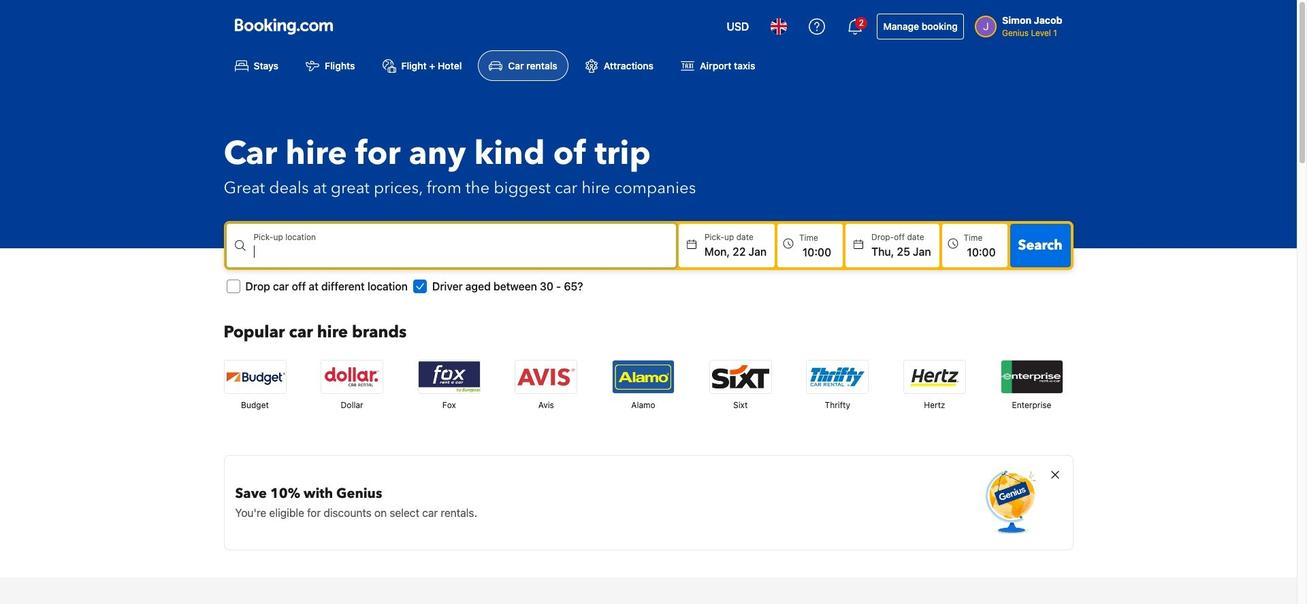 Task type: describe. For each thing, give the bounding box(es) containing it.
enterprise logo image
[[1002, 361, 1063, 394]]

alamo logo image
[[613, 361, 674, 394]]

dollar logo image
[[322, 361, 383, 394]]

thrifty logo image
[[807, 361, 869, 394]]

budget logo image
[[224, 361, 286, 394]]

sixt logo image
[[710, 361, 772, 394]]



Task type: vqa. For each thing, say whether or not it's contained in the screenshot.
Avis logo
yes



Task type: locate. For each thing, give the bounding box(es) containing it.
booking.com online hotel reservations image
[[235, 18, 333, 35]]

Pick-up location field
[[254, 244, 676, 260]]

hertz logo image
[[904, 361, 966, 394]]

fox logo image
[[419, 361, 480, 394]]

avis logo image
[[516, 361, 577, 394]]



